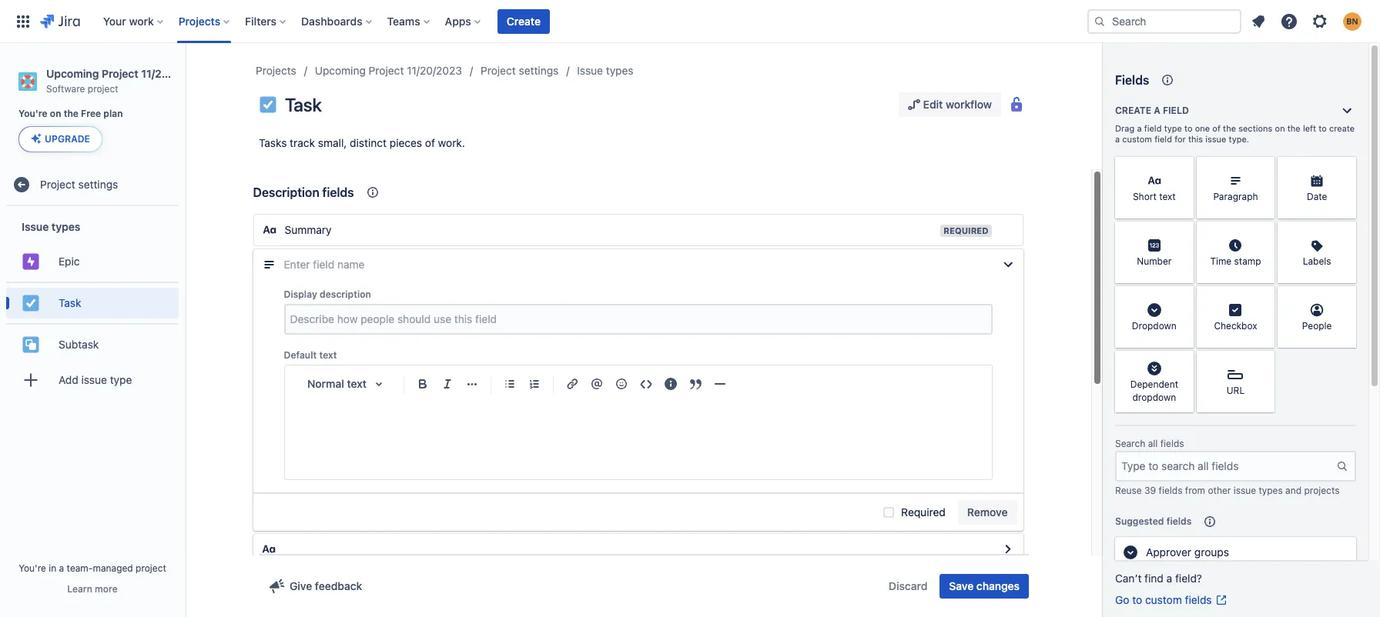 Task type: vqa. For each thing, say whether or not it's contained in the screenshot.


Task type: describe. For each thing, give the bounding box(es) containing it.
discard
[[889, 580, 928, 593]]

1 vertical spatial project settings link
[[6, 170, 179, 201]]

sections
[[1239, 123, 1273, 133]]

mention image
[[587, 375, 606, 394]]

type inside drag a field type to one of the sections on the left to create a custom field for this issue type.
[[1165, 123, 1182, 133]]

approver groups button
[[1116, 538, 1357, 569]]

workflow
[[946, 98, 992, 111]]

groups
[[1195, 546, 1230, 559]]

this link will be opened in a new tab image
[[1215, 595, 1228, 607]]

project down "create" button
[[481, 64, 516, 77]]

1 horizontal spatial to
[[1185, 123, 1193, 133]]

free
[[81, 108, 101, 120]]

issue inside drag a field type to one of the sections on the left to create a custom field for this issue type.
[[1206, 134, 1227, 144]]

teams
[[387, 14, 420, 27]]

text for short text
[[1160, 191, 1176, 203]]

projects
[[1305, 485, 1340, 497]]

labels
[[1303, 256, 1332, 268]]

more formatting image
[[463, 375, 481, 394]]

Enter field name field
[[284, 256, 993, 274]]

0 horizontal spatial to
[[1133, 594, 1143, 607]]

go to custom fields link
[[1116, 593, 1228, 609]]

issue types for group containing issue types
[[22, 220, 80, 233]]

group containing issue types
[[6, 207, 179, 405]]

code snippet image
[[637, 375, 655, 394]]

39
[[1145, 485, 1157, 497]]

edit workflow
[[923, 98, 992, 111]]

upcoming project 11/20/2023 software project
[[46, 67, 199, 95]]

text for default text
[[319, 350, 337, 361]]

add issue type image
[[22, 372, 40, 390]]

info panel image
[[661, 375, 680, 394]]

text for normal text
[[347, 377, 367, 391]]

drag a field type to one of the sections on the left to create a custom field for this issue type.
[[1116, 123, 1355, 144]]

for
[[1175, 134, 1186, 144]]

paragraph
[[1214, 191, 1258, 203]]

link image
[[563, 375, 581, 394]]

more information image for time stamp
[[1255, 223, 1274, 242]]

settings image
[[1311, 12, 1330, 30]]

italic ⌘i image
[[438, 375, 456, 394]]

projects button
[[174, 9, 236, 34]]

appswitcher icon image
[[14, 12, 32, 30]]

more information image for checkbox
[[1255, 288, 1274, 307]]

you're on the free plan
[[18, 108, 123, 120]]

create
[[1330, 123, 1355, 133]]

default text
[[284, 350, 337, 361]]

field for drag
[[1145, 123, 1162, 133]]

you're for you're on the free plan
[[18, 108, 48, 120]]

software
[[46, 83, 85, 95]]

reuse
[[1116, 485, 1142, 497]]

0 horizontal spatial the
[[64, 108, 79, 120]]

short
[[1133, 191, 1157, 203]]

2 horizontal spatial types
[[1259, 485, 1283, 497]]

checkbox
[[1214, 321, 1258, 332]]

people
[[1303, 321, 1332, 332]]

subtask
[[59, 338, 99, 351]]

normal text button
[[300, 367, 397, 401]]

feedback
[[315, 580, 362, 593]]

upcoming for upcoming project 11/20/2023
[[315, 64, 366, 77]]

approver groups
[[1146, 546, 1230, 559]]

task group
[[6, 282, 179, 324]]

divider image
[[711, 375, 729, 394]]

a down more information about the fields image
[[1154, 105, 1161, 116]]

issue inside button
[[81, 374, 107, 387]]

description
[[253, 186, 319, 200]]

remove
[[967, 506, 1008, 519]]

other
[[1208, 485, 1231, 497]]

a right in
[[59, 563, 64, 575]]

all
[[1148, 438, 1158, 450]]

Search field
[[1088, 9, 1242, 34]]

save changes button
[[940, 575, 1029, 599]]

learn
[[67, 584, 92, 596]]

0 vertical spatial project settings link
[[481, 62, 559, 80]]

small,
[[318, 136, 347, 149]]

display
[[284, 289, 317, 300]]

types for issue types link at the top of page
[[606, 64, 634, 77]]

2 horizontal spatial to
[[1319, 123, 1327, 133]]

default
[[284, 350, 317, 361]]

normal
[[307, 377, 344, 391]]

normal text
[[307, 377, 367, 391]]

project inside upcoming project 11/20/2023 software project
[[102, 67, 138, 80]]

summary
[[285, 223, 332, 237]]

emoji image
[[612, 375, 631, 394]]

more information about the context fields image
[[363, 183, 382, 202]]

edit
[[923, 98, 943, 111]]

a down drag
[[1116, 134, 1120, 144]]

give
[[290, 580, 312, 593]]

this
[[1189, 134, 1203, 144]]

type.
[[1229, 134, 1250, 144]]

dashboards button
[[297, 9, 378, 34]]

filters
[[245, 14, 277, 27]]

1 vertical spatial settings
[[78, 178, 118, 191]]

1 vertical spatial project settings
[[40, 178, 118, 191]]

sidebar navigation image
[[168, 62, 202, 92]]

managed
[[93, 563, 133, 575]]

discard button
[[880, 575, 937, 599]]

fields right all
[[1161, 438, 1185, 450]]

can't
[[1116, 572, 1142, 586]]

projects for projects link
[[256, 64, 296, 77]]

a right drag
[[1137, 123, 1142, 133]]

issue for group containing issue types
[[22, 220, 49, 233]]

give feedback
[[290, 580, 362, 593]]

1 vertical spatial project
[[136, 563, 166, 575]]

work
[[129, 14, 154, 27]]

upgrade button
[[19, 127, 102, 152]]

project inside upcoming project 11/20/2023 software project
[[88, 83, 118, 95]]

11/20/2023 for upcoming project 11/20/2023
[[407, 64, 462, 77]]

more information image for date
[[1337, 159, 1355, 177]]

task link
[[6, 288, 179, 319]]

add issue type
[[59, 374, 132, 387]]

issue for issue types link at the top of page
[[577, 64, 603, 77]]

stamp
[[1235, 256, 1262, 268]]

suggested fields
[[1116, 516, 1192, 528]]

fields left more information about the context fields icon
[[322, 186, 354, 200]]

teams button
[[383, 9, 436, 34]]

create for create
[[507, 14, 541, 27]]

dashboards
[[301, 14, 363, 27]]

of inside drag a field type to one of the sections on the left to create a custom field for this issue type.
[[1213, 123, 1221, 133]]

left
[[1303, 123, 1317, 133]]

you're for you're in a team-managed project
[[19, 563, 46, 575]]

changes
[[977, 580, 1020, 593]]

2 vertical spatial field
[[1155, 134, 1173, 144]]

and
[[1286, 485, 1302, 497]]

1 vertical spatial custom
[[1146, 594, 1182, 607]]

more
[[95, 584, 118, 596]]

1 horizontal spatial task
[[285, 94, 322, 116]]

more information image for labels
[[1337, 223, 1355, 242]]

go
[[1116, 594, 1130, 607]]

edit workflow button
[[899, 92, 1002, 117]]

more information image for dependent dropdown
[[1174, 353, 1192, 371]]

save changes
[[949, 580, 1020, 593]]



Task type: locate. For each thing, give the bounding box(es) containing it.
task down epic
[[59, 297, 81, 310]]

track
[[290, 136, 315, 149]]

projects right work
[[179, 14, 220, 27]]

0 horizontal spatial upcoming
[[46, 67, 99, 80]]

1 vertical spatial types
[[52, 220, 80, 233]]

add
[[59, 374, 78, 387]]

dropdown
[[1133, 392, 1177, 404]]

time stamp
[[1211, 256, 1262, 268]]

to
[[1185, 123, 1193, 133], [1319, 123, 1327, 133], [1133, 594, 1143, 607]]

dropdown
[[1132, 321, 1177, 332]]

upcoming inside upcoming project 11/20/2023 software project
[[46, 67, 99, 80]]

pieces
[[390, 136, 422, 149]]

issue types for issue types link at the top of page
[[577, 64, 634, 77]]

2 you're from the top
[[19, 563, 46, 575]]

project settings down 'upgrade'
[[40, 178, 118, 191]]

url
[[1227, 386, 1245, 397]]

epic link
[[6, 247, 179, 278]]

dependent dropdown
[[1131, 379, 1179, 404]]

project right managed
[[136, 563, 166, 575]]

0 vertical spatial text
[[1160, 191, 1176, 203]]

dependent
[[1131, 379, 1179, 390]]

0 vertical spatial of
[[1213, 123, 1221, 133]]

upcoming project 11/20/2023 link
[[315, 62, 462, 80]]

0 vertical spatial issue types
[[577, 64, 634, 77]]

project
[[88, 83, 118, 95], [136, 563, 166, 575]]

on up upgrade button
[[50, 108, 61, 120]]

plan
[[103, 108, 123, 120]]

0 horizontal spatial create
[[507, 14, 541, 27]]

0 horizontal spatial types
[[52, 220, 80, 233]]

0 vertical spatial on
[[50, 108, 61, 120]]

0 vertical spatial required
[[944, 226, 989, 236]]

field up for
[[1163, 105, 1189, 116]]

add issue type button
[[6, 365, 179, 396]]

create a field
[[1116, 105, 1189, 116]]

more information image for number
[[1174, 223, 1192, 242]]

required
[[944, 226, 989, 236], [901, 506, 946, 519]]

of left the work. on the top of page
[[425, 136, 435, 149]]

give feedback button
[[259, 575, 372, 599]]

numbered list ⌘⇧7 image
[[525, 375, 544, 394]]

more information image for dropdown
[[1174, 288, 1192, 307]]

upcoming up software
[[46, 67, 99, 80]]

type up for
[[1165, 123, 1182, 133]]

text right short
[[1160, 191, 1176, 203]]

1 vertical spatial issue types
[[22, 220, 80, 233]]

2 horizontal spatial issue
[[1234, 485, 1257, 497]]

learn more
[[67, 584, 118, 596]]

find
[[1145, 572, 1164, 586]]

1 horizontal spatial project settings link
[[481, 62, 559, 80]]

more information image
[[1174, 159, 1192, 177], [1337, 159, 1355, 177], [1337, 223, 1355, 242], [1174, 353, 1192, 371]]

number
[[1137, 256, 1172, 268]]

1 vertical spatial issue
[[22, 220, 49, 233]]

issue right "other"
[[1234, 485, 1257, 497]]

issue right add
[[81, 374, 107, 387]]

to right go
[[1133, 594, 1143, 607]]

11/20/2023 for upcoming project 11/20/2023 software project
[[141, 67, 199, 80]]

project up plan
[[88, 83, 118, 95]]

issue
[[1206, 134, 1227, 144], [81, 374, 107, 387], [1234, 485, 1257, 497]]

0 horizontal spatial of
[[425, 136, 435, 149]]

more information image for short text
[[1174, 159, 1192, 177]]

field left for
[[1155, 134, 1173, 144]]

upcoming project 11/20/2023
[[315, 64, 462, 77]]

from
[[1185, 485, 1206, 497]]

0 horizontal spatial on
[[50, 108, 61, 120]]

0 horizontal spatial settings
[[78, 178, 118, 191]]

types inside group
[[52, 220, 80, 233]]

0 horizontal spatial project settings link
[[6, 170, 179, 201]]

projects inside popup button
[[179, 14, 220, 27]]

issue types
[[577, 64, 634, 77], [22, 220, 80, 233]]

1 horizontal spatial type
[[1165, 123, 1182, 133]]

close field configuration image
[[999, 256, 1017, 274]]

more information image for paragraph
[[1255, 159, 1274, 177]]

field down create a field
[[1145, 123, 1162, 133]]

settings
[[519, 64, 559, 77], [78, 178, 118, 191]]

help image
[[1280, 12, 1299, 30]]

project settings
[[481, 64, 559, 77], [40, 178, 118, 191]]

project down upgrade button
[[40, 178, 75, 191]]

0 horizontal spatial 11/20/2023
[[141, 67, 199, 80]]

custom down drag
[[1123, 134, 1152, 144]]

the left the left
[[1288, 123, 1301, 133]]

projects link
[[256, 62, 296, 80]]

2 vertical spatial issue
[[1234, 485, 1257, 497]]

0 vertical spatial projects
[[179, 14, 220, 27]]

0 horizontal spatial projects
[[179, 14, 220, 27]]

1 vertical spatial on
[[1275, 123, 1285, 133]]

custom
[[1123, 134, 1152, 144], [1146, 594, 1182, 607]]

on inside drag a field type to one of the sections on the left to create a custom field for this issue type.
[[1275, 123, 1285, 133]]

bullet list ⌘⇧8 image
[[500, 375, 519, 394]]

type down subtask link
[[110, 374, 132, 387]]

0 horizontal spatial project settings
[[40, 178, 118, 191]]

task
[[285, 94, 322, 116], [59, 297, 81, 310]]

tasks track small, distinct pieces of work.
[[259, 136, 465, 149]]

your
[[103, 14, 126, 27]]

issue down primary element
[[577, 64, 603, 77]]

Type to search all fields text field
[[1117, 453, 1337, 481]]

issue types up epic
[[22, 220, 80, 233]]

reuse 39 fields from other issue types and projects
[[1116, 485, 1340, 497]]

1 horizontal spatial issue types
[[577, 64, 634, 77]]

more information image for people
[[1337, 288, 1355, 307]]

bold ⌘b image
[[413, 375, 432, 394]]

create right apps dropdown button
[[507, 14, 541, 27]]

11/20/2023 inside "link"
[[407, 64, 462, 77]]

your profile and settings image
[[1344, 12, 1362, 30]]

type
[[1165, 123, 1182, 133], [110, 374, 132, 387]]

your work button
[[98, 9, 169, 34]]

text
[[1160, 191, 1176, 203], [319, 350, 337, 361], [347, 377, 367, 391]]

issue up epic 'link'
[[22, 220, 49, 233]]

issue types inside group
[[22, 220, 80, 233]]

0 horizontal spatial task
[[59, 297, 81, 310]]

1 vertical spatial text
[[319, 350, 337, 361]]

open field configuration image
[[999, 541, 1017, 559]]

11/20/2023 inside upcoming project 11/20/2023 software project
[[141, 67, 199, 80]]

task inside task link
[[59, 297, 81, 310]]

create inside button
[[507, 14, 541, 27]]

text right normal
[[347, 377, 367, 391]]

0 vertical spatial project settings
[[481, 64, 559, 77]]

1 vertical spatial type
[[110, 374, 132, 387]]

project settings down "create" button
[[481, 64, 559, 77]]

banner containing your work
[[0, 0, 1381, 43]]

fields right 39
[[1159, 485, 1183, 497]]

0 vertical spatial issue
[[577, 64, 603, 77]]

0 horizontal spatial issue
[[81, 374, 107, 387]]

0 horizontal spatial issue types
[[22, 220, 80, 233]]

issue type icon image
[[259, 96, 277, 114]]

work.
[[438, 136, 465, 149]]

0 horizontal spatial type
[[110, 374, 132, 387]]

tasks
[[259, 136, 287, 149]]

text right default
[[319, 350, 337, 361]]

1 horizontal spatial projects
[[256, 64, 296, 77]]

group
[[6, 207, 179, 405]]

the left 'free'
[[64, 108, 79, 120]]

custom inside drag a field type to one of the sections on the left to create a custom field for this issue type.
[[1123, 134, 1152, 144]]

your work
[[103, 14, 154, 27]]

settings down primary element
[[519, 64, 559, 77]]

0 vertical spatial custom
[[1123, 134, 1152, 144]]

upcoming down dashboards popup button at the left top of page
[[315, 64, 366, 77]]

to up this
[[1185, 123, 1193, 133]]

search all fields
[[1116, 438, 1185, 450]]

0 vertical spatial issue
[[1206, 134, 1227, 144]]

1 vertical spatial issue
[[81, 374, 107, 387]]

settings down 'upgrade'
[[78, 178, 118, 191]]

create
[[507, 14, 541, 27], [1116, 105, 1152, 116]]

1 horizontal spatial on
[[1275, 123, 1285, 133]]

apps button
[[440, 9, 487, 34]]

issue types link
[[577, 62, 634, 80]]

0 horizontal spatial issue
[[22, 220, 49, 233]]

project settings link down 'upgrade'
[[6, 170, 179, 201]]

fields left this link will be opened in a new tab 'icon'
[[1185, 594, 1212, 607]]

team-
[[67, 563, 93, 575]]

1 vertical spatial required
[[901, 506, 946, 519]]

project down teams
[[369, 64, 404, 77]]

types
[[606, 64, 634, 77], [52, 220, 80, 233], [1259, 485, 1283, 497]]

1 you're from the top
[[18, 108, 48, 120]]

the up type.
[[1223, 123, 1237, 133]]

0 vertical spatial task
[[285, 94, 322, 116]]

type inside button
[[110, 374, 132, 387]]

project settings link
[[481, 62, 559, 80], [6, 170, 179, 201]]

custom down can't find a field? on the right bottom
[[1146, 594, 1182, 607]]

upcoming for upcoming project 11/20/2023 software project
[[46, 67, 99, 80]]

you're left in
[[19, 563, 46, 575]]

11/20/2023 down work
[[141, 67, 199, 80]]

1 horizontal spatial project settings
[[481, 64, 559, 77]]

Display description field
[[285, 306, 991, 334]]

1 vertical spatial of
[[425, 136, 435, 149]]

0 horizontal spatial project
[[88, 83, 118, 95]]

1 vertical spatial create
[[1116, 105, 1152, 116]]

issue types down primary element
[[577, 64, 634, 77]]

issue inside group
[[22, 220, 49, 233]]

description
[[320, 289, 371, 300]]

distinct
[[350, 136, 387, 149]]

types for group containing issue types
[[52, 220, 80, 233]]

apps
[[445, 14, 471, 27]]

1 horizontal spatial create
[[1116, 105, 1152, 116]]

remove button
[[958, 501, 1017, 525]]

short text
[[1133, 191, 1176, 203]]

0 vertical spatial settings
[[519, 64, 559, 77]]

text inside popup button
[[347, 377, 367, 391]]

11/20/2023 down apps
[[407, 64, 462, 77]]

0 horizontal spatial text
[[319, 350, 337, 361]]

quote image
[[686, 375, 705, 394]]

11/20/2023
[[407, 64, 462, 77], [141, 67, 199, 80]]

1 vertical spatial you're
[[19, 563, 46, 575]]

on right 'sections'
[[1275, 123, 1285, 133]]

project settings link down "create" button
[[481, 62, 559, 80]]

a right find
[[1167, 572, 1173, 586]]

1 horizontal spatial settings
[[519, 64, 559, 77]]

1 horizontal spatial 11/20/2023
[[407, 64, 462, 77]]

notifications image
[[1250, 12, 1268, 30]]

subtask link
[[6, 330, 179, 361]]

suggested
[[1116, 516, 1164, 528]]

more information image
[[1255, 159, 1274, 177], [1174, 223, 1192, 242], [1255, 223, 1274, 242], [1174, 288, 1192, 307], [1255, 288, 1274, 307], [1337, 288, 1355, 307]]

1 horizontal spatial of
[[1213, 123, 1221, 133]]

drag
[[1116, 123, 1135, 133]]

task right the issue type icon
[[285, 94, 322, 116]]

1 vertical spatial field
[[1145, 123, 1162, 133]]

in
[[49, 563, 56, 575]]

1 horizontal spatial types
[[606, 64, 634, 77]]

jira image
[[40, 12, 80, 30], [40, 12, 80, 30]]

upcoming inside "link"
[[315, 64, 366, 77]]

1 horizontal spatial text
[[347, 377, 367, 391]]

1 vertical spatial projects
[[256, 64, 296, 77]]

projects for projects popup button
[[179, 14, 220, 27]]

banner
[[0, 0, 1381, 43]]

date
[[1307, 191, 1328, 203]]

search image
[[1094, 15, 1106, 27]]

save
[[949, 580, 974, 593]]

1 horizontal spatial the
[[1223, 123, 1237, 133]]

1 horizontal spatial upcoming
[[315, 64, 366, 77]]

0 vertical spatial you're
[[18, 108, 48, 120]]

0 vertical spatial project
[[88, 83, 118, 95]]

fields left more information about the suggested fields image
[[1167, 516, 1192, 528]]

primary element
[[9, 0, 1088, 43]]

you're up upgrade button
[[18, 108, 48, 120]]

display description
[[284, 289, 371, 300]]

1 vertical spatial task
[[59, 297, 81, 310]]

field for create
[[1163, 105, 1189, 116]]

projects
[[179, 14, 220, 27], [256, 64, 296, 77]]

2 horizontal spatial the
[[1288, 123, 1301, 133]]

projects up the issue type icon
[[256, 64, 296, 77]]

can't find a field?
[[1116, 572, 1203, 586]]

to right the left
[[1319, 123, 1327, 133]]

2 vertical spatial text
[[347, 377, 367, 391]]

description fields
[[253, 186, 354, 200]]

1 horizontal spatial issue
[[577, 64, 603, 77]]

project inside "link"
[[369, 64, 404, 77]]

upgrade
[[45, 134, 90, 145]]

1 horizontal spatial issue
[[1206, 134, 1227, 144]]

more information about the suggested fields image
[[1201, 513, 1220, 532]]

create for create a field
[[1116, 105, 1152, 116]]

of right one
[[1213, 123, 1221, 133]]

issue down one
[[1206, 134, 1227, 144]]

0 vertical spatial types
[[606, 64, 634, 77]]

project up plan
[[102, 67, 138, 80]]

0 vertical spatial type
[[1165, 123, 1182, 133]]

2 vertical spatial types
[[1259, 485, 1283, 497]]

go to custom fields
[[1116, 594, 1212, 607]]

one
[[1195, 123, 1210, 133]]

more information about the fields image
[[1159, 71, 1177, 89]]

learn more button
[[67, 584, 118, 596]]

epic
[[59, 255, 80, 268]]

2 horizontal spatial text
[[1160, 191, 1176, 203]]

0 vertical spatial field
[[1163, 105, 1189, 116]]

create up drag
[[1116, 105, 1152, 116]]

1 horizontal spatial project
[[136, 563, 166, 575]]

0 vertical spatial create
[[507, 14, 541, 27]]



